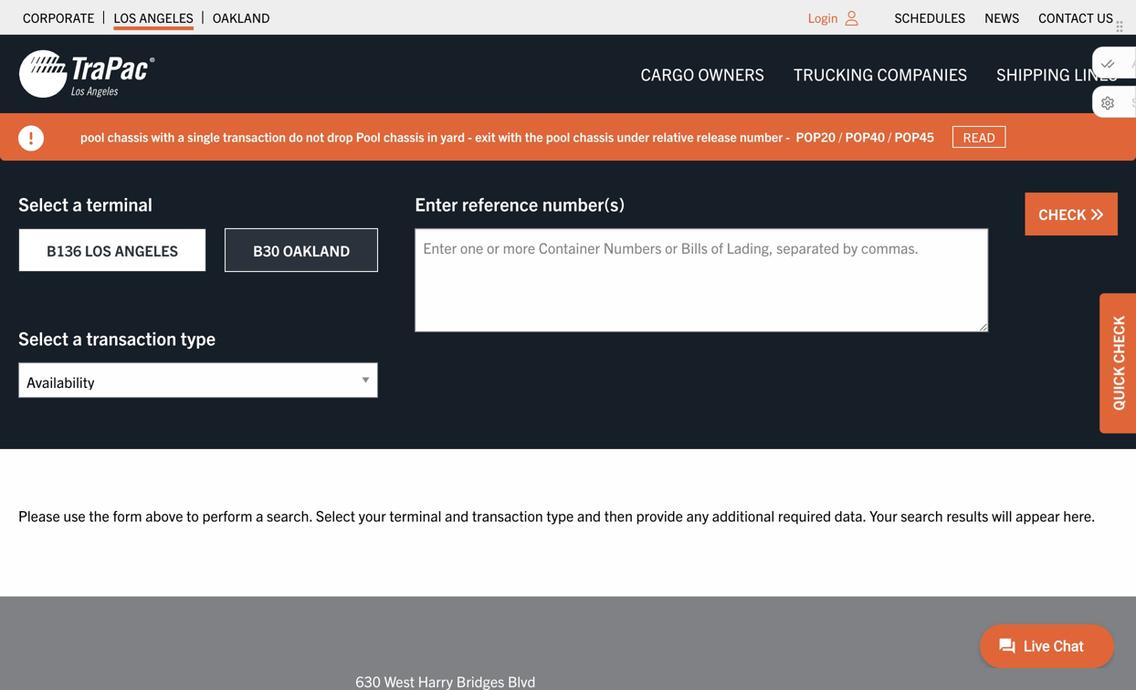 Task type: describe. For each thing, give the bounding box(es) containing it.
pool
[[356, 128, 381, 145]]

select a terminal
[[18, 192, 152, 215]]

1 vertical spatial check
[[1109, 316, 1127, 364]]

los angeles link
[[114, 5, 193, 30]]

single
[[187, 128, 220, 145]]

your
[[359, 506, 386, 525]]

please
[[18, 506, 60, 525]]

additional
[[712, 506, 775, 525]]

1 chassis from the left
[[107, 128, 148, 145]]

2 with from the left
[[498, 128, 522, 145]]

2 pool from the left
[[546, 128, 570, 145]]

a up the b136
[[73, 192, 82, 215]]

b30 oakland
[[253, 241, 350, 259]]

exit
[[475, 128, 496, 145]]

shipping lines
[[997, 63, 1118, 84]]

corporate link
[[23, 5, 94, 30]]

results
[[947, 506, 989, 525]]

use
[[63, 506, 86, 525]]

trucking companies
[[794, 63, 968, 84]]

provide
[[636, 506, 683, 525]]

a down the b136
[[73, 327, 82, 349]]

0 vertical spatial oakland
[[213, 9, 270, 26]]

los angeles
[[114, 9, 193, 26]]

cargo
[[641, 63, 694, 84]]

release
[[697, 128, 737, 145]]

do
[[289, 128, 303, 145]]

1 horizontal spatial los
[[114, 9, 136, 26]]

0 horizontal spatial type
[[181, 327, 216, 349]]

above
[[145, 506, 183, 525]]

not
[[306, 128, 324, 145]]

us
[[1097, 9, 1113, 26]]

trucking companies link
[[779, 56, 982, 92]]

perform
[[202, 506, 252, 525]]

drop
[[327, 128, 353, 145]]

b136
[[47, 241, 82, 259]]

2 chassis from the left
[[384, 128, 424, 145]]

a left single
[[178, 128, 184, 145]]

required
[[778, 506, 831, 525]]

2 / from the left
[[888, 128, 892, 145]]

light image
[[845, 11, 858, 26]]

0 horizontal spatial terminal
[[86, 192, 152, 215]]

schedules
[[895, 9, 966, 26]]

will
[[992, 506, 1013, 525]]

check inside button
[[1039, 205, 1090, 223]]

data.
[[835, 506, 866, 525]]

2 vertical spatial select
[[316, 506, 355, 525]]

trucking
[[794, 63, 874, 84]]

1 horizontal spatial oakland
[[283, 241, 350, 259]]

b136 los angeles
[[47, 241, 178, 259]]

reference
[[462, 192, 538, 215]]

yard
[[441, 128, 465, 145]]

1 with from the left
[[151, 128, 175, 145]]

search
[[901, 506, 943, 525]]

1 vertical spatial los
[[85, 241, 111, 259]]

los angeles image
[[18, 48, 155, 100]]



Task type: vqa. For each thing, say whether or not it's contained in the screenshot.
download for map
no



Task type: locate. For each thing, give the bounding box(es) containing it.
pop45
[[895, 128, 934, 145]]

los right the b136
[[85, 241, 111, 259]]

solid image
[[18, 126, 44, 151], [1090, 207, 1104, 222]]

select
[[18, 192, 68, 215], [18, 327, 68, 349], [316, 506, 355, 525]]

2 horizontal spatial chassis
[[573, 128, 614, 145]]

check
[[1039, 205, 1090, 223], [1109, 316, 1127, 364]]

select for select a transaction type
[[18, 327, 68, 349]]

here.
[[1063, 506, 1096, 525]]

Enter reference number(s) text field
[[415, 228, 989, 332]]

1 horizontal spatial type
[[547, 506, 574, 525]]

3 chassis from the left
[[573, 128, 614, 145]]

any
[[687, 506, 709, 525]]

1 and from the left
[[445, 506, 469, 525]]

with right exit
[[498, 128, 522, 145]]

2 vertical spatial transaction
[[472, 506, 543, 525]]

/ left the pop45
[[888, 128, 892, 145]]

and right your
[[445, 506, 469, 525]]

0 vertical spatial angeles
[[139, 9, 193, 26]]

1 horizontal spatial with
[[498, 128, 522, 145]]

with left single
[[151, 128, 175, 145]]

enter reference number(s)
[[415, 192, 625, 215]]

angeles left oakland 'link'
[[139, 9, 193, 26]]

oakland right los angeles link
[[213, 9, 270, 26]]

los
[[114, 9, 136, 26], [85, 241, 111, 259]]

cargo owners link
[[626, 56, 779, 92]]

1 horizontal spatial terminal
[[389, 506, 442, 525]]

to
[[186, 506, 199, 525]]

login link
[[808, 9, 838, 26]]

a left the search.
[[256, 506, 263, 525]]

0 horizontal spatial solid image
[[18, 126, 44, 151]]

0 horizontal spatial /
[[839, 128, 842, 145]]

1 horizontal spatial solid image
[[1090, 207, 1104, 222]]

oakland link
[[213, 5, 270, 30]]

news
[[985, 9, 1020, 26]]

1 horizontal spatial -
[[786, 128, 790, 145]]

number(s)
[[542, 192, 625, 215]]

select up the b136
[[18, 192, 68, 215]]

0 horizontal spatial transaction
[[86, 327, 176, 349]]

1 horizontal spatial check
[[1109, 316, 1127, 364]]

banner containing cargo owners
[[0, 35, 1136, 161]]

terminal right your
[[389, 506, 442, 525]]

news link
[[985, 5, 1020, 30]]

0 horizontal spatial and
[[445, 506, 469, 525]]

1 vertical spatial oakland
[[283, 241, 350, 259]]

relative
[[652, 128, 694, 145]]

lines
[[1074, 63, 1118, 84]]

pool up 'number(s)'
[[546, 128, 570, 145]]

corporate
[[23, 9, 94, 26]]

1 vertical spatial transaction
[[86, 327, 176, 349]]

and left the then
[[577, 506, 601, 525]]

2 horizontal spatial transaction
[[472, 506, 543, 525]]

1 vertical spatial the
[[89, 506, 109, 525]]

1 vertical spatial type
[[547, 506, 574, 525]]

1 - from the left
[[468, 128, 472, 145]]

menu bar down light icon
[[626, 56, 1133, 92]]

transaction
[[223, 128, 286, 145], [86, 327, 176, 349], [472, 506, 543, 525]]

read link
[[953, 126, 1006, 148]]

chassis left under
[[573, 128, 614, 145]]

quick check link
[[1100, 293, 1136, 434]]

check button
[[1025, 193, 1118, 236]]

b30
[[253, 241, 280, 259]]

select left your
[[316, 506, 355, 525]]

0 vertical spatial terminal
[[86, 192, 152, 215]]

1 horizontal spatial and
[[577, 506, 601, 525]]

0 vertical spatial check
[[1039, 205, 1090, 223]]

/ right pop20
[[839, 128, 842, 145]]

and
[[445, 506, 469, 525], [577, 506, 601, 525]]

0 vertical spatial los
[[114, 9, 136, 26]]

cargo owners
[[641, 63, 765, 84]]

type
[[181, 327, 216, 349], [547, 506, 574, 525]]

your
[[870, 506, 898, 525]]

the right exit
[[525, 128, 543, 145]]

pool down los angeles image
[[80, 128, 105, 145]]

0 horizontal spatial oakland
[[213, 9, 270, 26]]

0 horizontal spatial los
[[85, 241, 111, 259]]

1 vertical spatial angeles
[[115, 241, 178, 259]]

1 horizontal spatial /
[[888, 128, 892, 145]]

contact
[[1039, 9, 1094, 26]]

0 vertical spatial solid image
[[18, 126, 44, 151]]

los right the corporate
[[114, 9, 136, 26]]

companies
[[877, 63, 968, 84]]

0 vertical spatial transaction
[[223, 128, 286, 145]]

terminal up b136 los angeles
[[86, 192, 152, 215]]

chassis
[[107, 128, 148, 145], [384, 128, 424, 145], [573, 128, 614, 145]]

then
[[604, 506, 633, 525]]

menu bar containing cargo owners
[[626, 56, 1133, 92]]

menu bar up shipping
[[885, 5, 1123, 30]]

in
[[427, 128, 438, 145]]

quick
[[1109, 367, 1127, 411]]

schedules link
[[895, 5, 966, 30]]

1 horizontal spatial transaction
[[223, 128, 286, 145]]

- left exit
[[468, 128, 472, 145]]

/
[[839, 128, 842, 145], [888, 128, 892, 145]]

0 horizontal spatial chassis
[[107, 128, 148, 145]]

banner
[[0, 35, 1136, 161]]

0 horizontal spatial with
[[151, 128, 175, 145]]

select for select a terminal
[[18, 192, 68, 215]]

solid image inside check button
[[1090, 207, 1104, 222]]

-
[[468, 128, 472, 145], [786, 128, 790, 145]]

1 horizontal spatial pool
[[546, 128, 570, 145]]

enter
[[415, 192, 458, 215]]

the
[[525, 128, 543, 145], [89, 506, 109, 525]]

a
[[178, 128, 184, 145], [73, 192, 82, 215], [73, 327, 82, 349], [256, 506, 263, 525]]

form
[[113, 506, 142, 525]]

0 horizontal spatial the
[[89, 506, 109, 525]]

appear
[[1016, 506, 1060, 525]]

chassis left in at top left
[[384, 128, 424, 145]]

1 / from the left
[[839, 128, 842, 145]]

1 vertical spatial terminal
[[389, 506, 442, 525]]

1 horizontal spatial the
[[525, 128, 543, 145]]

- right number
[[786, 128, 790, 145]]

search.
[[267, 506, 313, 525]]

angeles
[[139, 9, 193, 26], [115, 241, 178, 259]]

pop40
[[845, 128, 885, 145]]

pool
[[80, 128, 105, 145], [546, 128, 570, 145]]

2 - from the left
[[786, 128, 790, 145]]

0 vertical spatial the
[[525, 128, 543, 145]]

oakland
[[213, 9, 270, 26], [283, 241, 350, 259]]

pop20
[[796, 128, 836, 145]]

0 vertical spatial select
[[18, 192, 68, 215]]

please use the form above to perform a search. select your terminal and transaction type and then provide any additional required data. your search results will appear here.
[[18, 506, 1096, 525]]

footer
[[0, 597, 1136, 691]]

select down the b136
[[18, 327, 68, 349]]

contact us link
[[1039, 5, 1113, 30]]

0 vertical spatial menu bar
[[885, 5, 1123, 30]]

shipping lines link
[[982, 56, 1133, 92]]

1 pool from the left
[[80, 128, 105, 145]]

with
[[151, 128, 175, 145], [498, 128, 522, 145]]

2 and from the left
[[577, 506, 601, 525]]

terminal
[[86, 192, 152, 215], [389, 506, 442, 525]]

number
[[740, 128, 783, 145]]

1 vertical spatial solid image
[[1090, 207, 1104, 222]]

read
[[963, 129, 996, 145]]

1 horizontal spatial chassis
[[384, 128, 424, 145]]

0 horizontal spatial pool
[[80, 128, 105, 145]]

oakland right b30
[[283, 241, 350, 259]]

chassis down los angeles image
[[107, 128, 148, 145]]

0 horizontal spatial -
[[468, 128, 472, 145]]

menu bar
[[885, 5, 1123, 30], [626, 56, 1133, 92]]

0 horizontal spatial check
[[1039, 205, 1090, 223]]

select a transaction type
[[18, 327, 216, 349]]

owners
[[698, 63, 765, 84]]

login
[[808, 9, 838, 26]]

pool chassis with a single transaction  do not drop pool chassis in yard -  exit with the pool chassis under relative release number -  pop20 / pop40 / pop45
[[80, 128, 934, 145]]

under
[[617, 128, 650, 145]]

quick check
[[1109, 316, 1127, 411]]

0 vertical spatial type
[[181, 327, 216, 349]]

contact us
[[1039, 9, 1113, 26]]

1 vertical spatial select
[[18, 327, 68, 349]]

menu bar containing schedules
[[885, 5, 1123, 30]]

shipping
[[997, 63, 1070, 84]]

1 vertical spatial menu bar
[[626, 56, 1133, 92]]

angeles down select a terminal
[[115, 241, 178, 259]]

the right use
[[89, 506, 109, 525]]



